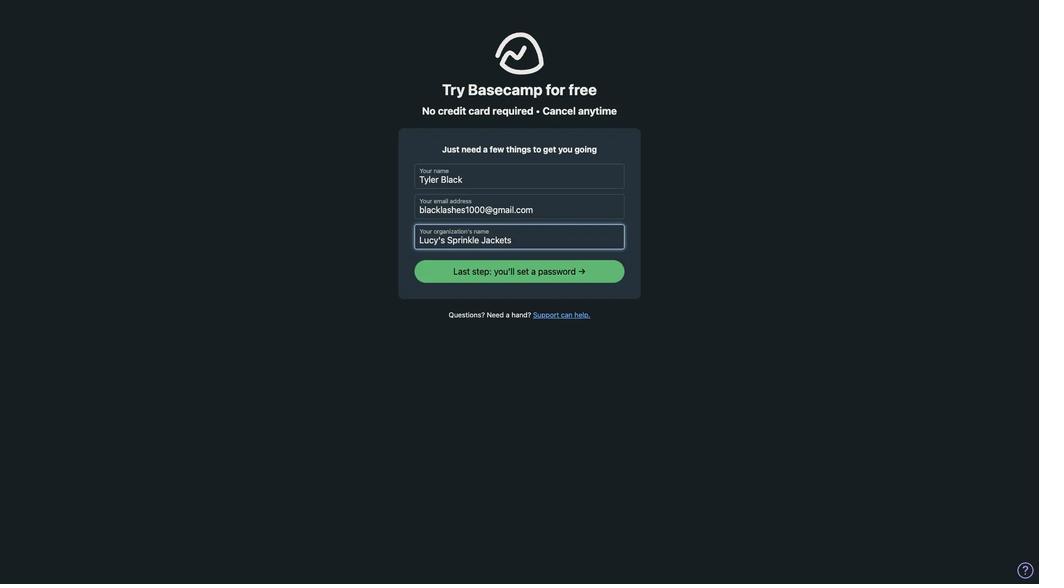 Task type: locate. For each thing, give the bounding box(es) containing it.
a left few
[[483, 144, 488, 154]]

2 vertical spatial your
[[420, 229, 432, 235]]

0 vertical spatial your
[[420, 168, 432, 175]]

support can help. link
[[533, 311, 590, 320]]

last step: you'll set a password →
[[453, 267, 586, 277]]

no
[[422, 105, 436, 117]]

to
[[533, 144, 541, 154]]

a for few
[[483, 144, 488, 154]]

0 horizontal spatial a
[[483, 144, 488, 154]]

name right organization's
[[474, 229, 489, 235]]

2 your from the top
[[420, 198, 432, 205]]

you
[[558, 144, 573, 154]]

your for your name
[[420, 168, 432, 175]]

1 vertical spatial your
[[420, 198, 432, 205]]

organization's
[[434, 229, 472, 235]]

2 horizontal spatial a
[[531, 267, 536, 277]]

credit
[[438, 105, 466, 117]]

free
[[569, 81, 597, 98]]

a right "set"
[[531, 267, 536, 277]]

1 your from the top
[[420, 168, 432, 175]]

name
[[434, 168, 449, 175], [474, 229, 489, 235]]

need
[[461, 144, 481, 154]]

your left the email
[[420, 198, 432, 205]]

name down just
[[434, 168, 449, 175]]

password
[[538, 267, 576, 277]]

support
[[533, 311, 559, 320]]

1 vertical spatial a
[[531, 267, 536, 277]]

your
[[420, 168, 432, 175], [420, 198, 432, 205], [420, 229, 432, 235]]

2 vertical spatial a
[[506, 311, 510, 320]]

a
[[483, 144, 488, 154], [531, 267, 536, 277], [506, 311, 510, 320]]

your email address
[[420, 198, 472, 205]]

questions?
[[449, 311, 485, 320]]

0 vertical spatial name
[[434, 168, 449, 175]]

0 vertical spatial a
[[483, 144, 488, 154]]

things
[[506, 144, 531, 154]]

1 horizontal spatial a
[[506, 311, 510, 320]]

•
[[536, 105, 540, 117]]

basecamp
[[468, 81, 543, 98]]

your left organization's
[[420, 229, 432, 235]]

3 your from the top
[[420, 229, 432, 235]]

questions? need a hand? support can help.
[[449, 311, 590, 320]]

your up 'your email address' on the left top of the page
[[420, 168, 432, 175]]

0 horizontal spatial name
[[434, 168, 449, 175]]

email
[[434, 198, 448, 205]]

your name
[[420, 168, 449, 175]]

anytime
[[578, 105, 617, 117]]

1 vertical spatial name
[[474, 229, 489, 235]]

a right "need"
[[506, 311, 510, 320]]

your organization's name
[[420, 229, 489, 235]]



Task type: describe. For each thing, give the bounding box(es) containing it.
your for your email address
[[420, 198, 432, 205]]

for
[[546, 81, 565, 98]]

a inside "button"
[[531, 267, 536, 277]]

your for your organization's name
[[420, 229, 432, 235]]

just
[[442, 144, 460, 154]]

just need a few things to get you going
[[442, 144, 597, 154]]

required
[[492, 105, 533, 117]]

need
[[487, 311, 504, 320]]

Your organization's name text field
[[415, 225, 625, 250]]

few
[[490, 144, 504, 154]]

hand?
[[512, 311, 531, 320]]

set
[[517, 267, 529, 277]]

try
[[442, 81, 465, 98]]

Your name text field
[[415, 164, 625, 189]]

a for hand?
[[506, 311, 510, 320]]

help.
[[574, 311, 590, 320]]

card
[[469, 105, 490, 117]]

try basecamp for free
[[442, 81, 597, 98]]

Your email address email field
[[415, 195, 625, 219]]

cancel
[[543, 105, 576, 117]]

step:
[[472, 267, 492, 277]]

last
[[453, 267, 470, 277]]

1 horizontal spatial name
[[474, 229, 489, 235]]

→
[[578, 267, 586, 277]]

going
[[575, 144, 597, 154]]

can
[[561, 311, 573, 320]]

address
[[450, 198, 472, 205]]

no credit card required • cancel anytime
[[422, 105, 617, 117]]

you'll
[[494, 267, 515, 277]]

get
[[543, 144, 556, 154]]

last step: you'll set a password → button
[[415, 261, 625, 283]]



Task type: vqa. For each thing, say whether or not it's contained in the screenshot.
'keyboard shortcut: ⌘ + /' image
no



